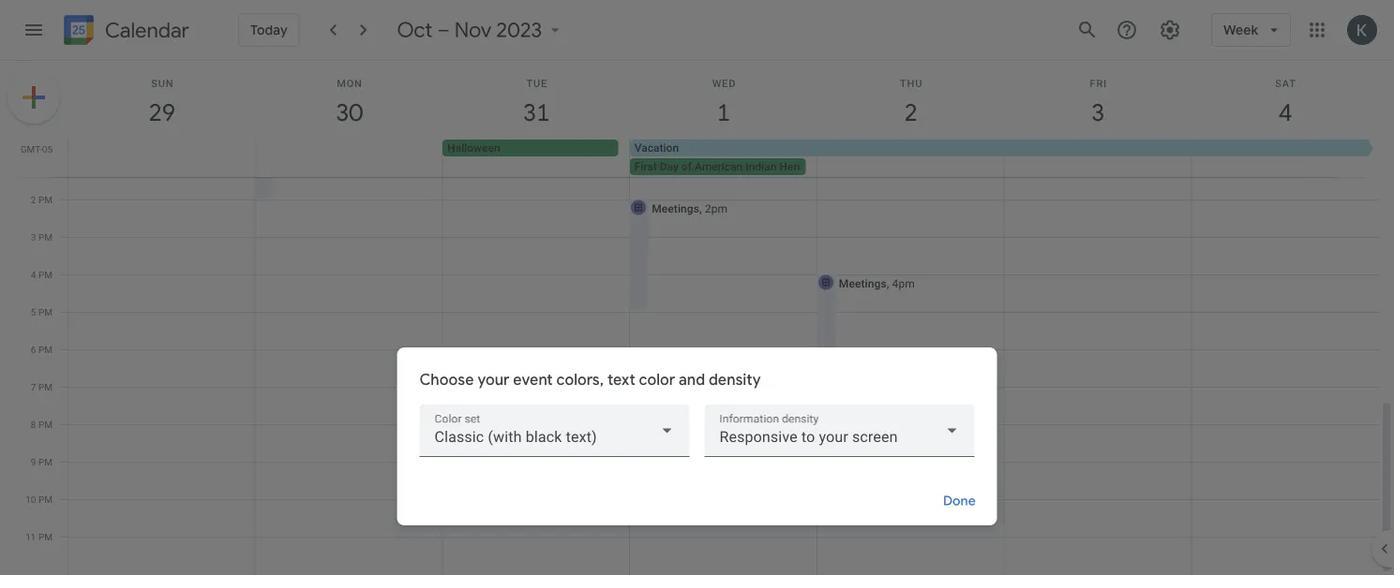 Task type: describe. For each thing, give the bounding box(es) containing it.
5 cell from the left
[[1004, 140, 1192, 177]]

4 cell from the left
[[817, 140, 1004, 177]]

pm for 9 pm
[[38, 457, 53, 468]]

6 cell from the left
[[1192, 140, 1379, 177]]

american
[[695, 160, 743, 174]]

7 pm
[[31, 382, 53, 393]]

day
[[660, 160, 679, 174]]

05
[[42, 144, 53, 155]]

event
[[513, 371, 553, 390]]

pm for 5 pm
[[38, 307, 53, 318]]

text
[[608, 371, 636, 390]]

5 pm
[[31, 307, 53, 318]]

4pm
[[893, 277, 915, 290]]

calendar element
[[60, 11, 189, 53]]

choose your event colors, text color and density dialog
[[397, 348, 998, 526]]

meetings , 4pm
[[839, 277, 915, 290]]

9
[[31, 457, 36, 468]]

gmt-05
[[20, 144, 53, 155]]

9 pm
[[31, 457, 53, 468]]

first day of american indian heritage month button
[[630, 159, 858, 175]]

meetings , 2pm
[[652, 202, 728, 215]]

3 pm
[[31, 232, 53, 243]]

5
[[31, 307, 36, 318]]

support image
[[1116, 19, 1139, 41]]

pm for 6 pm
[[38, 344, 53, 355]]

4
[[31, 269, 36, 280]]

10
[[26, 494, 36, 506]]

pm for 2 pm
[[38, 194, 53, 205]]

meetings for meetings , 2pm
[[652, 202, 700, 215]]

2
[[31, 194, 36, 205]]

first day of american indian heritage month
[[635, 160, 858, 174]]

1 cell from the left
[[68, 140, 256, 177]]

nov
[[455, 17, 492, 43]]

pm for 3 pm
[[38, 232, 53, 243]]

pm for 10 pm
[[38, 494, 53, 506]]

2pm
[[705, 202, 728, 215]]

vacation button
[[630, 140, 1377, 157]]

today
[[250, 22, 288, 38]]

pm for 8 pm
[[38, 419, 53, 431]]

choose
[[420, 371, 474, 390]]

oct – nov 2023 button
[[390, 17, 573, 43]]

calendar heading
[[101, 17, 189, 44]]



Task type: locate. For each thing, give the bounding box(es) containing it.
pm
[[38, 194, 53, 205], [38, 232, 53, 243], [38, 269, 53, 280], [38, 307, 53, 318], [38, 344, 53, 355], [38, 382, 53, 393], [38, 419, 53, 431], [38, 457, 53, 468], [38, 494, 53, 506], [38, 532, 53, 543]]

done
[[944, 493, 976, 510]]

cell
[[68, 140, 256, 177], [256, 140, 443, 177], [630, 140, 1379, 177], [817, 140, 1004, 177], [1004, 140, 1192, 177], [1192, 140, 1379, 177]]

grid
[[0, 11, 1395, 576]]

first
[[635, 160, 657, 174]]

of
[[682, 160, 692, 174]]

density
[[709, 371, 761, 390]]

halloween
[[448, 142, 500, 155]]

pm right 9
[[38, 457, 53, 468]]

your
[[478, 371, 510, 390]]

8 pm from the top
[[38, 457, 53, 468]]

8
[[31, 419, 36, 431]]

10 pm
[[26, 494, 53, 506]]

pm right 2
[[38, 194, 53, 205]]

pm right 7
[[38, 382, 53, 393]]

6 pm from the top
[[38, 382, 53, 393]]

pm right 11
[[38, 532, 53, 543]]

2 pm from the top
[[38, 232, 53, 243]]

6
[[31, 344, 36, 355]]

pm right "8"
[[38, 419, 53, 431]]

meetings left 4pm on the right of the page
[[839, 277, 887, 290]]

2 pm
[[31, 194, 53, 205]]

, for 2pm
[[700, 202, 702, 215]]

heritage
[[780, 160, 823, 174]]

1 horizontal spatial ,
[[887, 277, 890, 290]]

10 pm from the top
[[38, 532, 53, 543]]

row
[[60, 140, 1395, 177]]

3 pm from the top
[[38, 269, 53, 280]]

2 cell from the left
[[256, 140, 443, 177]]

oct – nov 2023
[[397, 17, 543, 43]]

, left 4pm on the right of the page
[[887, 277, 890, 290]]

, for 4pm
[[887, 277, 890, 290]]

pm for 7 pm
[[38, 382, 53, 393]]

4 pm from the top
[[38, 307, 53, 318]]

color
[[639, 371, 675, 390]]

choose your event colors, text color and density
[[420, 371, 761, 390]]

–
[[438, 17, 450, 43]]

pm right 6
[[38, 344, 53, 355]]

pm right 10
[[38, 494, 53, 506]]

1 pm from the top
[[38, 194, 53, 205]]

2023
[[497, 17, 543, 43]]

1 vertical spatial meetings
[[839, 277, 887, 290]]

and
[[679, 371, 706, 390]]

0 horizontal spatial meetings
[[652, 202, 700, 215]]

None field
[[420, 405, 690, 458], [705, 405, 975, 458], [420, 405, 690, 458], [705, 405, 975, 458]]

calendar
[[105, 17, 189, 44]]

, left 2pm
[[700, 202, 702, 215]]

0 vertical spatial meetings
[[652, 202, 700, 215]]

7 pm from the top
[[38, 419, 53, 431]]

gmt-
[[20, 144, 42, 155]]

oct
[[397, 17, 433, 43]]

1 vertical spatial ,
[[887, 277, 890, 290]]

row inside grid
[[60, 140, 1395, 177]]

grid containing halloween
[[0, 11, 1395, 576]]

4 pm
[[31, 269, 53, 280]]

5 pm from the top
[[38, 344, 53, 355]]

pm right "3"
[[38, 232, 53, 243]]

8 pm
[[31, 419, 53, 431]]

meetings
[[652, 202, 700, 215], [839, 277, 887, 290]]

0 vertical spatial ,
[[700, 202, 702, 215]]

indian
[[746, 160, 777, 174]]

6 pm
[[31, 344, 53, 355]]

halloween button
[[443, 140, 619, 157]]

3 cell from the left
[[630, 140, 1379, 177]]

9 pm from the top
[[38, 494, 53, 506]]

cell containing vacation
[[630, 140, 1379, 177]]

11
[[26, 532, 36, 543]]

0 horizontal spatial ,
[[700, 202, 702, 215]]

,
[[700, 202, 702, 215], [887, 277, 890, 290]]

11 pm
[[26, 532, 53, 543]]

vacation
[[635, 142, 679, 155]]

pm right 4
[[38, 269, 53, 280]]

today button
[[238, 13, 300, 47]]

3
[[31, 232, 36, 243]]

pm for 11 pm
[[38, 532, 53, 543]]

pm for 4 pm
[[38, 269, 53, 280]]

pm right '5'
[[38, 307, 53, 318]]

7
[[31, 382, 36, 393]]

1 horizontal spatial meetings
[[839, 277, 887, 290]]

meetings left 2pm
[[652, 202, 700, 215]]

month
[[826, 160, 858, 174]]

done button
[[930, 479, 990, 524]]

meetings for meetings , 4pm
[[839, 277, 887, 290]]

row containing halloween
[[60, 140, 1395, 177]]

colors,
[[557, 371, 604, 390]]



Task type: vqa. For each thing, say whether or not it's contained in the screenshot.
The Day at top left
yes



